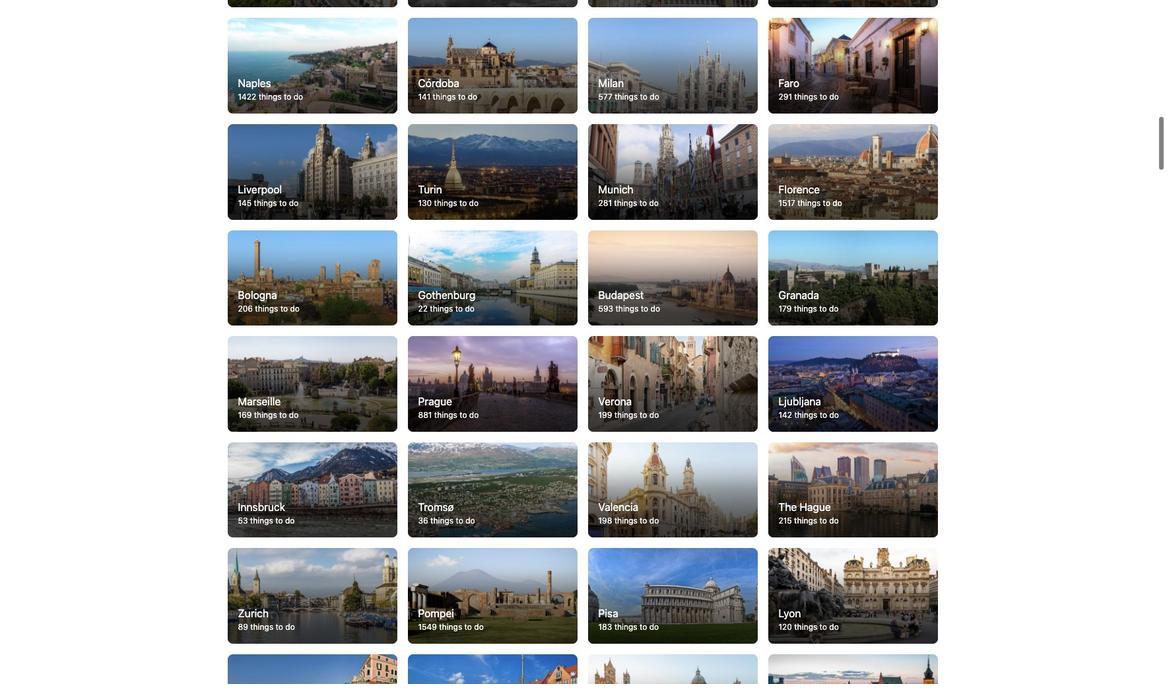Task type: vqa. For each thing, say whether or not it's contained in the screenshot.


Task type: describe. For each thing, give the bounding box(es) containing it.
142
[[779, 410, 792, 420]]

tromsø
[[418, 501, 454, 513]]

291
[[779, 92, 792, 102]]

183
[[599, 622, 612, 632]]

tromsø image
[[408, 442, 577, 538]]

prague
[[418, 395, 452, 407]]

naples
[[238, 77, 271, 89]]

liverpool 145 things to do
[[238, 183, 299, 208]]

do for naples
[[294, 92, 303, 102]]

pisa image
[[588, 548, 758, 644]]

36
[[418, 516, 428, 526]]

things for milan
[[615, 92, 638, 102]]

do for turin
[[469, 198, 479, 208]]

577
[[599, 92, 613, 102]]

florence
[[779, 183, 820, 195]]

to for turin
[[459, 198, 467, 208]]

do for verona
[[650, 410, 659, 420]]

innsbruck 53 things to do
[[238, 501, 295, 526]]

881
[[418, 410, 432, 420]]

gothenburg
[[418, 289, 476, 301]]

215
[[779, 516, 792, 526]]

to for córdoba
[[458, 92, 466, 102]]

to for florence
[[823, 198, 831, 208]]

things for florence
[[798, 198, 821, 208]]

things for gothenburg
[[430, 304, 453, 314]]

199
[[599, 410, 612, 420]]

120
[[779, 622, 792, 632]]

things for munich
[[614, 198, 637, 208]]

turin
[[418, 183, 442, 195]]

tromsø 36 things to do
[[418, 501, 475, 526]]

things for pisa
[[614, 622, 638, 632]]

granada
[[779, 289, 819, 301]]

141
[[418, 92, 431, 102]]

179
[[779, 304, 792, 314]]

innsbruck image
[[227, 442, 397, 538]]

things for bologna
[[255, 304, 278, 314]]

206
[[238, 304, 253, 314]]

to inside the hague 215 things to do
[[820, 516, 827, 526]]

faro image
[[768, 18, 938, 114]]

things for ljubljana
[[795, 410, 818, 420]]

do for budapest
[[651, 304, 660, 314]]

do for faro
[[830, 92, 839, 102]]

valencia 198 things to do
[[599, 501, 659, 526]]

munich
[[599, 183, 634, 195]]

do for córdoba
[[468, 92, 477, 102]]

281
[[599, 198, 612, 208]]

turin 130 things to do
[[418, 183, 479, 208]]

marseille 169 things to do
[[238, 395, 299, 420]]

zurich image
[[227, 548, 397, 644]]

warsaw image
[[768, 654, 938, 684]]

to for bologna
[[280, 304, 288, 314]]

to for milan
[[640, 92, 648, 102]]

53
[[238, 516, 248, 526]]

palermo image
[[588, 654, 758, 684]]

valencia
[[599, 501, 639, 513]]

copenhagen image
[[408, 654, 577, 684]]

to for lyon
[[820, 622, 827, 632]]

to for naples
[[284, 92, 291, 102]]

munich image
[[588, 124, 758, 220]]

to for gothenburg
[[455, 304, 463, 314]]

things for innsbruck
[[250, 516, 273, 526]]

things for valencia
[[615, 516, 638, 526]]

169
[[238, 410, 252, 420]]

córdoba image
[[408, 18, 577, 114]]

pompei 1549 things to do
[[418, 607, 484, 632]]

armação de pêra image
[[408, 0, 577, 7]]

prague 881 things to do
[[418, 395, 479, 420]]

faro 291 things to do
[[779, 77, 839, 102]]

the
[[779, 501, 797, 513]]

do for gothenburg
[[465, 304, 475, 314]]

do for florence
[[833, 198, 842, 208]]

do for valencia
[[650, 516, 659, 526]]

do for granada
[[829, 304, 839, 314]]

lyon image
[[768, 548, 938, 644]]

do for munich
[[649, 198, 659, 208]]

budapest
[[599, 289, 644, 301]]

things for granada
[[794, 304, 817, 314]]

22
[[418, 304, 428, 314]]

to for verona
[[640, 410, 647, 420]]

to for faro
[[820, 92, 827, 102]]

gothenburg 22 things to do
[[418, 289, 476, 314]]

verona 199 things to do
[[599, 395, 659, 420]]

to for valencia
[[640, 516, 647, 526]]

things for liverpool
[[254, 198, 277, 208]]

liverpool
[[238, 183, 282, 195]]

madrid image
[[227, 0, 397, 7]]

130
[[418, 198, 432, 208]]

turin image
[[408, 124, 577, 220]]

lyon 120 things to do
[[779, 607, 839, 632]]



Task type: locate. For each thing, give the bounding box(es) containing it.
ljubljana
[[779, 395, 821, 407]]

do right 577
[[650, 92, 659, 102]]

to for innsbruck
[[275, 516, 283, 526]]

to down ljubljana
[[820, 410, 827, 420]]

things inside prague 881 things to do
[[434, 410, 457, 420]]

do right 141
[[468, 92, 477, 102]]

to right 281
[[640, 198, 647, 208]]

do right 881
[[469, 410, 479, 420]]

things inside innsbruck 53 things to do
[[250, 516, 273, 526]]

145
[[238, 198, 252, 208]]

to right 36
[[456, 516, 463, 526]]

do inside milan 577 things to do
[[650, 92, 659, 102]]

to inside turin 130 things to do
[[459, 198, 467, 208]]

things for zurich
[[250, 622, 273, 632]]

to inside the budapest 593 things to do
[[641, 304, 648, 314]]

budapest 593 things to do
[[599, 289, 660, 314]]

do right '199'
[[650, 410, 659, 420]]

things down zurich
[[250, 622, 273, 632]]

do inside zurich 89 things to do
[[285, 622, 295, 632]]

do right 281
[[649, 198, 659, 208]]

ljubljana 142 things to do
[[779, 395, 839, 420]]

do inside granada 179 things to do
[[829, 304, 839, 314]]

to for munich
[[640, 198, 647, 208]]

to for liverpool
[[279, 198, 287, 208]]

things inside turin 130 things to do
[[434, 198, 457, 208]]

do inside córdoba 141 things to do
[[468, 92, 477, 102]]

things inside naples 1422 things to do
[[259, 92, 282, 102]]

marseille
[[238, 395, 281, 407]]

do right 1422
[[294, 92, 303, 102]]

do inside 'tromsø 36 things to do'
[[466, 516, 475, 526]]

to for ljubljana
[[820, 410, 827, 420]]

to inside 'munich 281 things to do'
[[640, 198, 647, 208]]

to inside faro 291 things to do
[[820, 92, 827, 102]]

to inside granada 179 things to do
[[819, 304, 827, 314]]

to right 179
[[819, 304, 827, 314]]

things down pompei on the left bottom of page
[[439, 622, 462, 632]]

593
[[599, 304, 613, 314]]

things inside pompei 1549 things to do
[[439, 622, 462, 632]]

do down "hague"
[[829, 516, 839, 526]]

seville image
[[588, 0, 758, 7]]

milan image
[[588, 18, 758, 114]]

things for pompei
[[439, 622, 462, 632]]

things down liverpool
[[254, 198, 277, 208]]

things inside marseille 169 things to do
[[254, 410, 277, 420]]

things for córdoba
[[433, 92, 456, 102]]

to right 1422
[[284, 92, 291, 102]]

do for innsbruck
[[285, 516, 295, 526]]

do inside pisa 183 things to do
[[649, 622, 659, 632]]

to right 881
[[460, 410, 467, 420]]

bologna image
[[227, 230, 397, 326]]

do inside the budapest 593 things to do
[[651, 304, 660, 314]]

krakow image
[[768, 0, 938, 7]]

do right "145"
[[289, 198, 299, 208]]

things down gothenburg on the top of page
[[430, 304, 453, 314]]

to inside innsbruck 53 things to do
[[275, 516, 283, 526]]

do right 89
[[285, 622, 295, 632]]

to inside prague 881 things to do
[[460, 410, 467, 420]]

to inside lyon 120 things to do
[[820, 622, 827, 632]]

do inside 'munich 281 things to do'
[[649, 198, 659, 208]]

things inside milan 577 things to do
[[615, 92, 638, 102]]

to down marseille
[[279, 410, 287, 420]]

to right '199'
[[640, 410, 647, 420]]

do inside verona 199 things to do
[[650, 410, 659, 420]]

córdoba
[[418, 77, 460, 89]]

things down verona
[[615, 410, 638, 420]]

marseille image
[[227, 336, 397, 432]]

do
[[294, 92, 303, 102], [468, 92, 477, 102], [650, 92, 659, 102], [830, 92, 839, 102], [289, 198, 299, 208], [469, 198, 479, 208], [649, 198, 659, 208], [833, 198, 842, 208], [290, 304, 300, 314], [465, 304, 475, 314], [651, 304, 660, 314], [829, 304, 839, 314], [289, 410, 299, 420], [469, 410, 479, 420], [650, 410, 659, 420], [830, 410, 839, 420], [285, 516, 295, 526], [466, 516, 475, 526], [650, 516, 659, 526], [829, 516, 839, 526], [285, 622, 295, 632], [474, 622, 484, 632], [649, 622, 659, 632], [829, 622, 839, 632]]

to down budapest
[[641, 304, 648, 314]]

to right 130
[[459, 198, 467, 208]]

do right "142" at the bottom right of page
[[830, 410, 839, 420]]

naples 1422 things to do
[[238, 77, 303, 102]]

pompei image
[[408, 548, 577, 644]]

to for tromsø
[[456, 516, 463, 526]]

granada image
[[768, 230, 938, 326]]

do down gothenburg on the top of page
[[465, 304, 475, 314]]

munich 281 things to do
[[599, 183, 659, 208]]

do for zurich
[[285, 622, 295, 632]]

things inside the hague 215 things to do
[[794, 516, 817, 526]]

do inside marseille 169 things to do
[[289, 410, 299, 420]]

things down "hague"
[[794, 516, 817, 526]]

do for liverpool
[[289, 198, 299, 208]]

do inside innsbruck 53 things to do
[[285, 516, 295, 526]]

do inside faro 291 things to do
[[830, 92, 839, 102]]

zurich
[[238, 607, 269, 619]]

do inside florence 1517 things to do
[[833, 198, 842, 208]]

to inside valencia 198 things to do
[[640, 516, 647, 526]]

things for marseille
[[254, 410, 277, 420]]

things for lyon
[[794, 622, 818, 632]]

do inside liverpool 145 things to do
[[289, 198, 299, 208]]

do for pisa
[[649, 622, 659, 632]]

89
[[238, 622, 248, 632]]

do for bologna
[[290, 304, 300, 314]]

to right 183
[[640, 622, 647, 632]]

to right 1549
[[465, 622, 472, 632]]

liverpool image
[[227, 124, 397, 220]]

do right 130
[[469, 198, 479, 208]]

things down the naples
[[259, 92, 282, 102]]

to inside the gothenburg 22 things to do
[[455, 304, 463, 314]]

to inside 'tromsø 36 things to do'
[[456, 516, 463, 526]]

to right 1517
[[823, 198, 831, 208]]

things inside granada 179 things to do
[[794, 304, 817, 314]]

to for granada
[[819, 304, 827, 314]]

things inside ljubljana 142 things to do
[[795, 410, 818, 420]]

to inside milan 577 things to do
[[640, 92, 648, 102]]

to inside verona 199 things to do
[[640, 410, 647, 420]]

naples image
[[227, 18, 397, 114]]

to inside florence 1517 things to do
[[823, 198, 831, 208]]

things for budapest
[[616, 304, 639, 314]]

things for prague
[[434, 410, 457, 420]]

to for pisa
[[640, 622, 647, 632]]

ljubljana image
[[768, 336, 938, 432]]

do up "palermo" image
[[649, 622, 659, 632]]

things down 'innsbruck'
[[250, 516, 273, 526]]

hague
[[800, 501, 831, 513]]

1517
[[779, 198, 796, 208]]

innsbruck
[[238, 501, 285, 513]]

do right "198"
[[650, 516, 659, 526]]

things inside lyon 120 things to do
[[794, 622, 818, 632]]

to inside naples 1422 things to do
[[284, 92, 291, 102]]

to for marseille
[[279, 410, 287, 420]]

to inside marseille 169 things to do
[[279, 410, 287, 420]]

do inside naples 1422 things to do
[[294, 92, 303, 102]]

things down florence
[[798, 198, 821, 208]]

do inside pompei 1549 things to do
[[474, 622, 484, 632]]

to
[[284, 92, 291, 102], [458, 92, 466, 102], [640, 92, 648, 102], [820, 92, 827, 102], [279, 198, 287, 208], [459, 198, 467, 208], [640, 198, 647, 208], [823, 198, 831, 208], [280, 304, 288, 314], [455, 304, 463, 314], [641, 304, 648, 314], [819, 304, 827, 314], [279, 410, 287, 420], [460, 410, 467, 420], [640, 410, 647, 420], [820, 410, 827, 420], [275, 516, 283, 526], [456, 516, 463, 526], [640, 516, 647, 526], [820, 516, 827, 526], [276, 622, 283, 632], [465, 622, 472, 632], [640, 622, 647, 632], [820, 622, 827, 632]]

things down marseille
[[254, 410, 277, 420]]

things inside florence 1517 things to do
[[798, 198, 821, 208]]

to inside pisa 183 things to do
[[640, 622, 647, 632]]

things inside valencia 198 things to do
[[615, 516, 638, 526]]

things for turin
[[434, 198, 457, 208]]

do for milan
[[650, 92, 659, 102]]

do for prague
[[469, 410, 479, 420]]

do right 1517
[[833, 198, 842, 208]]

to right 89
[[276, 622, 283, 632]]

do right 36
[[466, 516, 475, 526]]

things down munich
[[614, 198, 637, 208]]

verona
[[599, 395, 632, 407]]

things for tromsø
[[431, 516, 454, 526]]

things for faro
[[794, 92, 818, 102]]

things down ljubljana
[[795, 410, 818, 420]]

granada 179 things to do
[[779, 289, 839, 314]]

198
[[599, 516, 612, 526]]

to down "hague"
[[820, 516, 827, 526]]

zurich 89 things to do
[[238, 607, 295, 632]]

things down the granada
[[794, 304, 817, 314]]

do for marseille
[[289, 410, 299, 420]]

pisa
[[599, 607, 618, 619]]

things down valencia
[[615, 516, 638, 526]]

to down gothenburg on the top of page
[[455, 304, 463, 314]]

do for lyon
[[829, 622, 839, 632]]

to inside ljubljana 142 things to do
[[820, 410, 827, 420]]

to inside the bologna 206 things to do
[[280, 304, 288, 314]]

things inside the budapest 593 things to do
[[616, 304, 639, 314]]

do right 179
[[829, 304, 839, 314]]

to inside pompei 1549 things to do
[[465, 622, 472, 632]]

things inside verona 199 things to do
[[615, 410, 638, 420]]

do up copenhagen image on the bottom
[[474, 622, 484, 632]]

the hague image
[[768, 442, 938, 538]]

to for pompei
[[465, 622, 472, 632]]

do inside ljubljana 142 things to do
[[830, 410, 839, 420]]

do right 206
[[290, 304, 300, 314]]

things inside the gothenburg 22 things to do
[[430, 304, 453, 314]]

milan
[[599, 77, 624, 89]]

things inside faro 291 things to do
[[794, 92, 818, 102]]

do up warsaw image
[[829, 622, 839, 632]]

to inside córdoba 141 things to do
[[458, 92, 466, 102]]

things down córdoba at left
[[433, 92, 456, 102]]

florence 1517 things to do
[[779, 183, 842, 208]]

do right 593
[[651, 304, 660, 314]]

things inside the bologna 206 things to do
[[255, 304, 278, 314]]

to right 120
[[820, 622, 827, 632]]

do down 'innsbruck'
[[285, 516, 295, 526]]

the hague 215 things to do
[[779, 501, 839, 526]]

things inside liverpool 145 things to do
[[254, 198, 277, 208]]

do right 291
[[830, 92, 839, 102]]

florence image
[[768, 124, 938, 220]]

do inside valencia 198 things to do
[[650, 516, 659, 526]]

do inside the bologna 206 things to do
[[290, 304, 300, 314]]

things inside 'tromsø 36 things to do'
[[431, 516, 454, 526]]

to down liverpool
[[279, 198, 287, 208]]

things down prague
[[434, 410, 457, 420]]

to inside zurich 89 things to do
[[276, 622, 283, 632]]

things inside zurich 89 things to do
[[250, 622, 273, 632]]

prague image
[[408, 336, 577, 432]]

córdoba 141 things to do
[[418, 77, 477, 102]]

valencia image
[[588, 442, 758, 538]]

to down 'innsbruck'
[[275, 516, 283, 526]]

things inside córdoba 141 things to do
[[433, 92, 456, 102]]

things right 291
[[794, 92, 818, 102]]

bologna 206 things to do
[[238, 289, 300, 314]]

do inside the hague 215 things to do
[[829, 516, 839, 526]]

things for verona
[[615, 410, 638, 420]]

do right 169
[[289, 410, 299, 420]]

verona image
[[588, 336, 758, 432]]

do inside turin 130 things to do
[[469, 198, 479, 208]]

do inside lyon 120 things to do
[[829, 622, 839, 632]]

to right 291
[[820, 92, 827, 102]]

things
[[259, 92, 282, 102], [433, 92, 456, 102], [615, 92, 638, 102], [794, 92, 818, 102], [254, 198, 277, 208], [434, 198, 457, 208], [614, 198, 637, 208], [798, 198, 821, 208], [255, 304, 278, 314], [430, 304, 453, 314], [616, 304, 639, 314], [794, 304, 817, 314], [254, 410, 277, 420], [434, 410, 457, 420], [615, 410, 638, 420], [795, 410, 818, 420], [250, 516, 273, 526], [431, 516, 454, 526], [615, 516, 638, 526], [794, 516, 817, 526], [250, 622, 273, 632], [439, 622, 462, 632], [614, 622, 638, 632], [794, 622, 818, 632]]

faro
[[779, 77, 800, 89]]

to inside liverpool 145 things to do
[[279, 198, 287, 208]]

do inside the gothenburg 22 things to do
[[465, 304, 475, 314]]

things down budapest
[[616, 304, 639, 314]]

things right 183
[[614, 622, 638, 632]]

1422
[[238, 92, 256, 102]]

budapest image
[[588, 230, 758, 326]]

1549
[[418, 622, 437, 632]]

do for tromsø
[[466, 516, 475, 526]]

do for pompei
[[474, 622, 484, 632]]

lyon
[[779, 607, 801, 619]]

things inside 'munich 281 things to do'
[[614, 198, 637, 208]]

pompei
[[418, 607, 454, 619]]

things down milan
[[615, 92, 638, 102]]

to for prague
[[460, 410, 467, 420]]

sorrento image
[[227, 654, 397, 684]]

things down tromsø
[[431, 516, 454, 526]]

to right 206
[[280, 304, 288, 314]]

pisa 183 things to do
[[599, 607, 659, 632]]

to down córdoba at left
[[458, 92, 466, 102]]

bologna
[[238, 289, 277, 301]]

do for ljubljana
[[830, 410, 839, 420]]

things for naples
[[259, 92, 282, 102]]

to right 577
[[640, 92, 648, 102]]

to for zurich
[[276, 622, 283, 632]]

to right "198"
[[640, 516, 647, 526]]

do inside prague 881 things to do
[[469, 410, 479, 420]]

things inside pisa 183 things to do
[[614, 622, 638, 632]]

things down bologna
[[255, 304, 278, 314]]

to for budapest
[[641, 304, 648, 314]]

things down turin
[[434, 198, 457, 208]]

things right 120
[[794, 622, 818, 632]]

milan 577 things to do
[[599, 77, 659, 102]]

gothenburg image
[[408, 230, 577, 326]]



